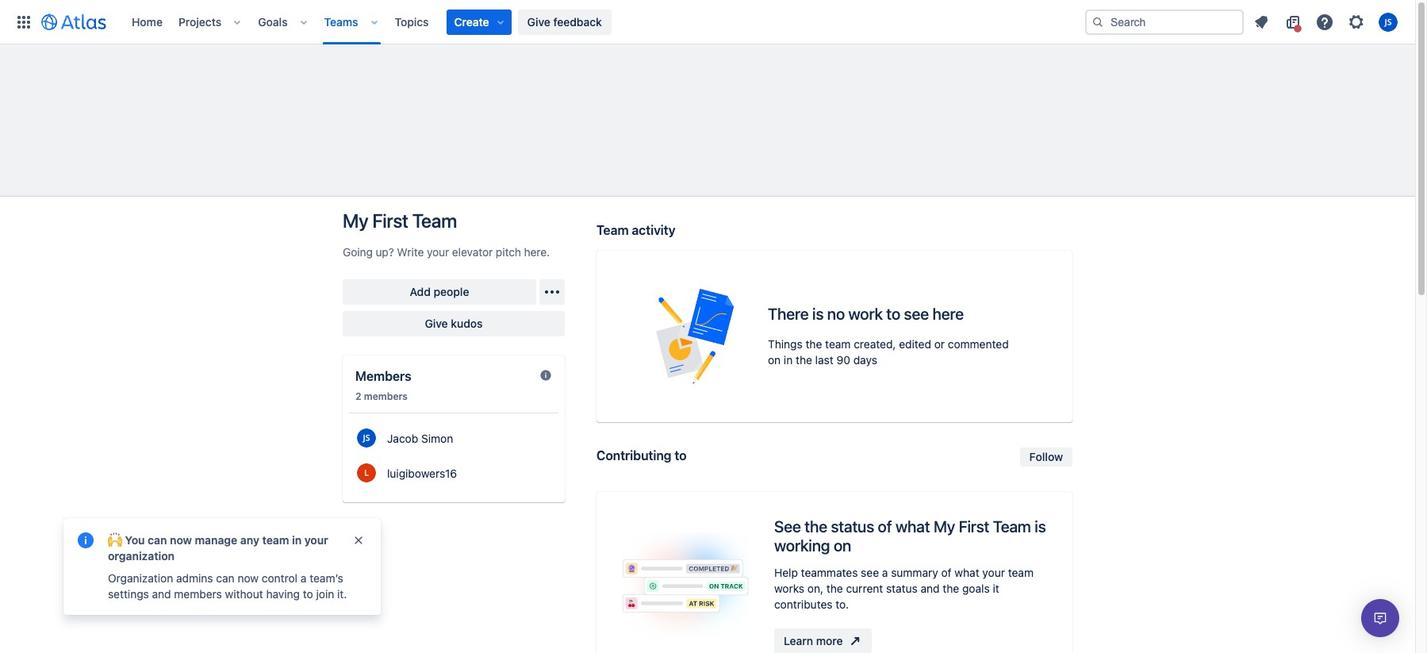 Task type: vqa. For each thing, say whether or not it's contained in the screenshot.
team's at the bottom of page
yes



Task type: describe. For each thing, give the bounding box(es) containing it.
commented
[[948, 337, 1009, 351]]

edited
[[899, 337, 932, 351]]

🙌 you can now manage any team in your organization
[[108, 533, 328, 563]]

and inside the organization admins can now control a team's settings and members without having to join it.
[[152, 587, 171, 601]]

your inside help teammates see a summary of what your team works on, the current status and the goals it contributes to.
[[983, 566, 1005, 579]]

the left goals
[[943, 582, 960, 595]]

home
[[132, 15, 163, 28]]

jacob simon
[[387, 432, 453, 445]]

follow button
[[1020, 448, 1073, 467]]

contributing to
[[597, 448, 687, 463]]

what inside help teammates see a summary of what your team works on, the current status and the goals it contributes to.
[[955, 566, 980, 579]]

projects link
[[174, 9, 226, 35]]

on inside things the team created, edited or commented on in the last 90 days
[[768, 353, 781, 367]]

join
[[316, 587, 334, 601]]

2 members
[[355, 390, 408, 402]]

settings
[[108, 587, 149, 601]]

goals
[[963, 582, 990, 595]]

you
[[125, 533, 145, 547]]

feedback
[[553, 15, 602, 28]]

jacob simon button
[[387, 431, 521, 447]]

open intercom messenger image
[[1371, 609, 1390, 628]]

give feedback button
[[518, 9, 612, 35]]

current
[[846, 582, 883, 595]]

see inside help teammates see a summary of what your team works on, the current status and the goals it contributes to.
[[861, 566, 879, 579]]

0 vertical spatial to
[[887, 305, 901, 323]]

add
[[410, 285, 431, 298]]

first inside the see the status of what my first team is working on
[[959, 517, 990, 536]]

the left last
[[796, 353, 813, 367]]

people
[[434, 285, 469, 298]]

members inside the organization admins can now control a team's settings and members without having to join it.
[[174, 587, 222, 601]]

see
[[774, 517, 801, 536]]

the inside the see the status of what my first team is working on
[[805, 517, 828, 536]]

it
[[993, 582, 1000, 595]]

🙌
[[108, 533, 122, 547]]

pitch
[[496, 245, 521, 259]]

your inside 🙌 you can now manage any team in your organization
[[304, 533, 328, 547]]

Search field
[[1086, 9, 1244, 35]]

up?
[[376, 245, 394, 259]]

contributes
[[774, 598, 833, 611]]

a inside the organization admins can now control a team's settings and members without having to join it.
[[301, 571, 307, 585]]

goals link
[[253, 9, 293, 35]]

members
[[355, 369, 411, 383]]

1 horizontal spatial to
[[675, 448, 687, 463]]

luigibowers16 link
[[349, 458, 559, 490]]

give feedback
[[527, 15, 602, 28]]

teams
[[324, 15, 358, 28]]

of inside help teammates see a summary of what your team works on, the current status and the goals it contributes to.
[[942, 566, 952, 579]]

create
[[454, 15, 489, 28]]

organization
[[108, 549, 175, 563]]

1 horizontal spatial team
[[597, 223, 629, 237]]

luigibowers16
[[387, 467, 457, 480]]

a inside help teammates see a summary of what your team works on, the current status and the goals it contributes to.
[[882, 566, 888, 579]]

organization
[[108, 571, 173, 585]]

it.
[[337, 587, 347, 601]]

give for give feedback
[[527, 15, 551, 28]]

elevator
[[452, 245, 493, 259]]

my inside the see the status of what my first team is working on
[[934, 517, 955, 536]]

top element
[[10, 0, 1086, 44]]

manage
[[195, 533, 237, 547]]

works
[[774, 582, 805, 595]]

write
[[397, 245, 424, 259]]

90
[[837, 353, 851, 367]]

jacob simon link
[[349, 423, 559, 455]]

without
[[225, 587, 263, 601]]

goals
[[258, 15, 288, 28]]

help teammates see a summary of what your team works on, the current status and the goals it contributes to.
[[774, 566, 1034, 611]]

days
[[854, 353, 878, 367]]

to.
[[836, 598, 849, 611]]

topics link
[[390, 9, 434, 35]]

here
[[933, 305, 964, 323]]

learn more link
[[774, 628, 872, 653]]

contributing
[[597, 448, 672, 463]]

summary
[[891, 566, 939, 579]]

team inside 🙌 you can now manage any team in your organization
[[262, 533, 289, 547]]

now for control
[[238, 571, 259, 585]]

there
[[768, 305, 809, 323]]

see the status of what my first team is working on
[[774, 517, 1046, 555]]

or
[[935, 337, 945, 351]]



Task type: locate. For each thing, give the bounding box(es) containing it.
team inside help teammates see a summary of what your team works on, the current status and the goals it contributes to.
[[1008, 566, 1034, 579]]

team's
[[310, 571, 343, 585]]

see up current
[[861, 566, 879, 579]]

2 vertical spatial to
[[303, 587, 313, 601]]

to left join
[[303, 587, 313, 601]]

2 horizontal spatial your
[[983, 566, 1005, 579]]

1 vertical spatial of
[[942, 566, 952, 579]]

in down "things"
[[784, 353, 793, 367]]

first up up?
[[372, 209, 409, 232]]

teammates
[[801, 566, 858, 579]]

status down summary
[[886, 582, 918, 595]]

1 horizontal spatial team
[[825, 337, 851, 351]]

banner containing home
[[0, 0, 1416, 44]]

give kudos
[[425, 317, 483, 330]]

see up the edited
[[904, 305, 929, 323]]

control
[[262, 571, 298, 585]]

1 vertical spatial in
[[292, 533, 302, 547]]

banner
[[0, 0, 1416, 44]]

of
[[878, 517, 892, 536], [942, 566, 952, 579]]

0 vertical spatial now
[[170, 533, 192, 547]]

what up goals
[[955, 566, 980, 579]]

0 horizontal spatial on
[[768, 353, 781, 367]]

in inside things the team created, edited or commented on in the last 90 days
[[784, 353, 793, 367]]

1 horizontal spatial your
[[427, 245, 449, 259]]

what inside the see the status of what my first team is working on
[[896, 517, 930, 536]]

on inside the see the status of what my first team is working on
[[834, 536, 852, 555]]

create button
[[446, 9, 512, 35]]

to right work
[[887, 305, 901, 323]]

going
[[343, 245, 373, 259]]

teams link
[[319, 9, 363, 35]]

team inside the see the status of what my first team is working on
[[993, 517, 1031, 536]]

on up teammates
[[834, 536, 852, 555]]

0 vertical spatial in
[[784, 353, 793, 367]]

is down the follow button
[[1035, 517, 1046, 536]]

a up current
[[882, 566, 888, 579]]

1 vertical spatial on
[[834, 536, 852, 555]]

give for give kudos
[[425, 317, 448, 330]]

switch to... image
[[14, 12, 33, 31]]

2 horizontal spatial team
[[1008, 566, 1034, 579]]

0 vertical spatial members
[[364, 390, 408, 402]]

is left no
[[813, 305, 824, 323]]

and
[[921, 582, 940, 595], [152, 587, 171, 601]]

a
[[882, 566, 888, 579], [301, 571, 307, 585]]

more
[[816, 634, 843, 648]]

and down organization
[[152, 587, 171, 601]]

0 horizontal spatial is
[[813, 305, 824, 323]]

2 horizontal spatial team
[[993, 517, 1031, 536]]

admins
[[176, 571, 213, 585]]

now inside the organization admins can now control a team's settings and members without having to join it.
[[238, 571, 259, 585]]

activity
[[632, 223, 676, 237]]

0 horizontal spatial first
[[372, 209, 409, 232]]

now left manage
[[170, 533, 192, 547]]

first up goals
[[959, 517, 990, 536]]

add people
[[410, 285, 469, 298]]

1 vertical spatial my
[[934, 517, 955, 536]]

here.
[[524, 245, 550, 259]]

team up it
[[993, 517, 1031, 536]]

my up summary
[[934, 517, 955, 536]]

0 horizontal spatial to
[[303, 587, 313, 601]]

status
[[831, 517, 874, 536], [886, 582, 918, 595]]

0 vertical spatial your
[[427, 245, 449, 259]]

0 horizontal spatial team
[[262, 533, 289, 547]]

2 horizontal spatial to
[[887, 305, 901, 323]]

1 horizontal spatial now
[[238, 571, 259, 585]]

the up working
[[805, 517, 828, 536]]

0 horizontal spatial a
[[301, 571, 307, 585]]

0 horizontal spatial members
[[174, 587, 222, 601]]

follow
[[1030, 450, 1063, 463]]

0 vertical spatial my
[[343, 209, 369, 232]]

simon
[[421, 432, 453, 445]]

status inside the see the status of what my first team is working on
[[831, 517, 874, 536]]

is
[[813, 305, 824, 323], [1035, 517, 1046, 536]]

the down teammates
[[827, 582, 843, 595]]

members down admins
[[174, 587, 222, 601]]

now
[[170, 533, 192, 547], [238, 571, 259, 585]]

0 horizontal spatial in
[[292, 533, 302, 547]]

2
[[355, 390, 362, 402]]

give left feedback
[[527, 15, 551, 28]]

1 vertical spatial can
[[216, 571, 235, 585]]

a left team's
[[301, 571, 307, 585]]

0 horizontal spatial team
[[412, 209, 457, 232]]

of up summary
[[878, 517, 892, 536]]

can for admins
[[216, 571, 235, 585]]

no
[[827, 305, 845, 323]]

1 horizontal spatial can
[[216, 571, 235, 585]]

0 vertical spatial of
[[878, 517, 892, 536]]

team inside things the team created, edited or commented on in the last 90 days
[[825, 337, 851, 351]]

1 horizontal spatial of
[[942, 566, 952, 579]]

team
[[825, 337, 851, 351], [262, 533, 289, 547], [1008, 566, 1034, 579]]

1 vertical spatial give
[[425, 317, 448, 330]]

last
[[815, 353, 834, 367]]

0 horizontal spatial my
[[343, 209, 369, 232]]

0 vertical spatial give
[[527, 15, 551, 28]]

1 vertical spatial to
[[675, 448, 687, 463]]

having
[[266, 587, 300, 601]]

0 horizontal spatial can
[[148, 533, 167, 547]]

your right write
[[427, 245, 449, 259]]

now up without
[[238, 571, 259, 585]]

1 horizontal spatial members
[[364, 390, 408, 402]]

give kudos button
[[343, 311, 565, 336]]

created,
[[854, 337, 896, 351]]

1 horizontal spatial status
[[886, 582, 918, 595]]

0 vertical spatial see
[[904, 305, 929, 323]]

can inside the organization admins can now control a team's settings and members without having to join it.
[[216, 571, 235, 585]]

working
[[774, 536, 830, 555]]

in inside 🙌 you can now manage any team in your organization
[[292, 533, 302, 547]]

1 horizontal spatial what
[[955, 566, 980, 579]]

1 vertical spatial status
[[886, 582, 918, 595]]

1 horizontal spatial in
[[784, 353, 793, 367]]

1 vertical spatial your
[[304, 533, 328, 547]]

going up? write your elevator pitch here.
[[343, 245, 550, 259]]

can
[[148, 533, 167, 547], [216, 571, 235, 585]]

of right summary
[[942, 566, 952, 579]]

can right you
[[148, 533, 167, 547]]

1 vertical spatial now
[[238, 571, 259, 585]]

and down summary
[[921, 582, 940, 595]]

0 vertical spatial can
[[148, 533, 167, 547]]

status up teammates
[[831, 517, 874, 536]]

0 vertical spatial is
[[813, 305, 824, 323]]

0 horizontal spatial and
[[152, 587, 171, 601]]

0 vertical spatial status
[[831, 517, 874, 536]]

2 vertical spatial your
[[983, 566, 1005, 579]]

your
[[427, 245, 449, 259], [304, 533, 328, 547], [983, 566, 1005, 579]]

topics
[[395, 15, 429, 28]]

1 horizontal spatial give
[[527, 15, 551, 28]]

team activity
[[597, 223, 676, 237]]

status inside help teammates see a summary of what your team works on, the current status and the goals it contributes to.
[[886, 582, 918, 595]]

0 horizontal spatial see
[[861, 566, 879, 579]]

add people button
[[343, 279, 536, 305]]

learn
[[784, 634, 813, 648]]

settings image
[[1347, 12, 1366, 31]]

0 vertical spatial on
[[768, 353, 781, 367]]

of inside the see the status of what my first team is working on
[[878, 517, 892, 536]]

to inside the organization admins can now control a team's settings and members without having to join it.
[[303, 587, 313, 601]]

dismiss image
[[352, 534, 365, 547]]

things the team created, edited or commented on in the last 90 days
[[768, 337, 1009, 367]]

1 vertical spatial members
[[174, 587, 222, 601]]

0 horizontal spatial status
[[831, 517, 874, 536]]

any
[[240, 533, 259, 547]]

in
[[784, 353, 793, 367], [292, 533, 302, 547]]

first
[[372, 209, 409, 232], [959, 517, 990, 536]]

give inside the give feedback button
[[527, 15, 551, 28]]

1 vertical spatial is
[[1035, 517, 1046, 536]]

1 vertical spatial see
[[861, 566, 879, 579]]

my first team
[[343, 209, 457, 232]]

2 vertical spatial team
[[1008, 566, 1034, 579]]

1 vertical spatial team
[[262, 533, 289, 547]]

0 horizontal spatial what
[[896, 517, 930, 536]]

1 horizontal spatial on
[[834, 536, 852, 555]]

give
[[527, 15, 551, 28], [425, 317, 448, 330]]

projects
[[179, 15, 222, 28]]

home link
[[127, 9, 167, 35]]

1 horizontal spatial first
[[959, 517, 990, 536]]

to
[[887, 305, 901, 323], [675, 448, 687, 463], [303, 587, 313, 601]]

now inside 🙌 you can now manage any team in your organization
[[170, 533, 192, 547]]

your up it
[[983, 566, 1005, 579]]

0 horizontal spatial of
[[878, 517, 892, 536]]

1 horizontal spatial see
[[904, 305, 929, 323]]

and inside help teammates see a summary of what your team works on, the current status and the goals it contributes to.
[[921, 582, 940, 595]]

0 horizontal spatial give
[[425, 317, 448, 330]]

now for manage
[[170, 533, 192, 547]]

1 horizontal spatial my
[[934, 517, 955, 536]]

your up team's
[[304, 533, 328, 547]]

can for you
[[148, 533, 167, 547]]

give left the 'kudos' at the left
[[425, 317, 448, 330]]

what up summary
[[896, 517, 930, 536]]

organization admins can now control a team's settings and members without having to join it.
[[108, 571, 347, 601]]

the up last
[[806, 337, 822, 351]]

give inside give kudos button
[[425, 317, 448, 330]]

account image
[[1379, 12, 1398, 31]]

to right "contributing"
[[675, 448, 687, 463]]

members down members
[[364, 390, 408, 402]]

0 vertical spatial what
[[896, 517, 930, 536]]

things
[[768, 337, 803, 351]]

see
[[904, 305, 929, 323], [861, 566, 879, 579]]

1 vertical spatial what
[[955, 566, 980, 579]]

team left activity
[[597, 223, 629, 237]]

1 horizontal spatial a
[[882, 566, 888, 579]]

help
[[774, 566, 798, 579]]

work
[[849, 305, 883, 323]]

1 horizontal spatial and
[[921, 582, 940, 595]]

0 horizontal spatial now
[[170, 533, 192, 547]]

jacob
[[387, 432, 418, 445]]

actions image
[[543, 282, 562, 302]]

on,
[[808, 582, 824, 595]]

can up without
[[216, 571, 235, 585]]

0 vertical spatial team
[[825, 337, 851, 351]]

in up control
[[292, 533, 302, 547]]

is inside the see the status of what my first team is working on
[[1035, 517, 1046, 536]]

0 vertical spatial first
[[372, 209, 409, 232]]

0 horizontal spatial your
[[304, 533, 328, 547]]

team up going up? write your elevator pitch here.
[[412, 209, 457, 232]]

help image
[[1316, 12, 1335, 31]]

1 horizontal spatial is
[[1035, 517, 1046, 536]]

my
[[343, 209, 369, 232], [934, 517, 955, 536]]

can inside 🙌 you can now manage any team in your organization
[[148, 533, 167, 547]]

on
[[768, 353, 781, 367], [834, 536, 852, 555]]

members
[[364, 390, 408, 402], [174, 587, 222, 601]]

there is no work to see here
[[768, 305, 964, 323]]

1 vertical spatial first
[[959, 517, 990, 536]]

search image
[[1092, 15, 1105, 28]]

on down "things"
[[768, 353, 781, 367]]

learn more
[[784, 634, 843, 648]]

my up going
[[343, 209, 369, 232]]

notifications image
[[1252, 12, 1271, 31]]

luigibowers16 button
[[387, 466, 521, 482]]

kudos
[[451, 317, 483, 330]]



